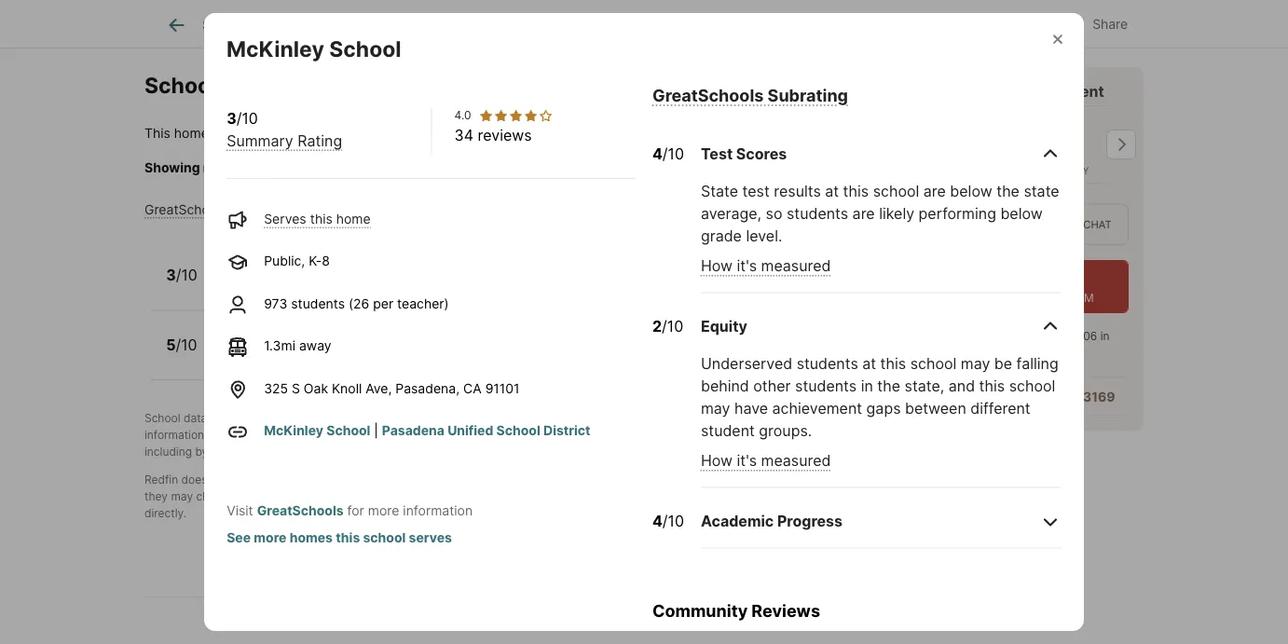 Task type: vqa. For each thing, say whether or not it's contained in the screenshot.
month
no



Task type: describe. For each thing, give the bounding box(es) containing it.
1 • from the left
[[295, 348, 302, 364]]

does
[[181, 473, 207, 486]]

homes
[[290, 529, 333, 545]]

this inside blair high school public, 6-12 • serves this home • 0.7mi
[[352, 348, 374, 364]]

greatschools link
[[257, 502, 343, 518]]

at inside underserved students at this school may be falling behind other students in the state, and this school may have achievement gaps between different student groups.
[[862, 354, 876, 373]]

scores
[[736, 145, 787, 163]]

list box containing tour in person
[[867, 204, 1129, 245]]

be for falling
[[994, 354, 1012, 373]]

next image
[[1106, 130, 1136, 160]]

(626) 684-3169 link
[[1012, 389, 1115, 405]]

it's for level.
[[737, 257, 757, 275]]

including
[[144, 445, 192, 458]]

(626) 684-3169
[[1012, 389, 1115, 405]]

325 s oak knoll ave, pasadena, ca 91101
[[264, 380, 520, 396]]

0 horizontal spatial district
[[452, 125, 499, 141]]

1 horizontal spatial by
[[272, 411, 285, 425]]

684-
[[1051, 389, 1083, 405]]

is for provided
[[210, 411, 219, 425]]

next
[[902, 291, 926, 304]]

0 vertical spatial pasadena unified school district link
[[290, 125, 499, 141]]

how for state test results at this school are below the state average, so students are likely performing below grade level.
[[701, 257, 733, 275]]

tour for tour via video chat
[[997, 218, 1026, 231]]

are left the likely
[[852, 204, 875, 223]]

the inside underserved students at this school may be falling behind other students in the state, and this school may have achievement gaps between different student groups.
[[877, 377, 900, 395]]

0 horizontal spatial home
[[174, 125, 209, 141]]

6-
[[263, 348, 277, 364]]

to left see
[[558, 159, 571, 175]]

available:
[[929, 291, 978, 304]]

how it's measured link for level.
[[701, 257, 831, 275]]

3 /10
[[166, 266, 197, 284]]

district inside 'mckinley school' "dialog"
[[543, 422, 590, 438]]

guarantee
[[291, 473, 345, 486]]

the right within
[[267, 125, 287, 141]]

person
[[925, 218, 967, 231]]

visiting
[[293, 445, 331, 458]]

school inside blair high school public, 6-12 • serves this home • 0.7mi
[[292, 327, 342, 346]]

2 4 /10 from the top
[[652, 512, 684, 530]]

knoll
[[332, 380, 362, 396]]

3 for 3 /10
[[166, 266, 176, 284]]

rating inside 3 /10 summary rating
[[297, 131, 342, 149]]

so
[[766, 204, 782, 223]]

|
[[374, 422, 378, 438]]

all
[[600, 159, 614, 175]]

grade
[[701, 227, 742, 245]]

this up different
[[979, 377, 1005, 395]]

results
[[774, 182, 821, 200]]

district inside guaranteed to be accurate. to verify school enrollment eligibility, contact the school district directly.
[[748, 490, 785, 503]]

level.
[[746, 227, 782, 245]]

0 horizontal spatial district
[[460, 159, 503, 175]]

2 vertical spatial redfin
[[144, 473, 178, 486]]

academic progress
[[701, 512, 843, 530]]

this up ask
[[880, 354, 906, 373]]

34
[[454, 126, 474, 144]]

guaranteed
[[302, 490, 362, 503]]

and up contacting
[[207, 428, 227, 442]]

desired
[[638, 428, 677, 442]]

0 horizontal spatial rating 4.0 out of 5 element
[[478, 108, 553, 123]]

a inside school service boundaries are intended to be used as a reference only; they may change and are not
[[724, 473, 730, 486]]

(626)
[[1012, 389, 1048, 405]]

high
[[254, 327, 288, 346]]

serves this home
[[264, 210, 371, 226]]

contacting
[[211, 445, 267, 458]]

teacher)
[[397, 295, 449, 311]]

subrating
[[768, 85, 848, 105]]

.
[[499, 125, 502, 141]]

this up state
[[718, 159, 740, 175]]

progress
[[777, 512, 843, 530]]

are up enrollment
[[579, 473, 596, 486]]

0 horizontal spatial pasadena
[[290, 125, 353, 141]]

to inside school service boundaries are intended to be used as a reference only; they may change and are not
[[649, 473, 660, 486]]

school inside state test results at this school are below the state average, so students are likely performing below grade level.
[[873, 182, 919, 200]]

not inside school service boundaries are intended to be used as a reference only; they may change and are not
[[281, 490, 298, 503]]

/10 left blair
[[176, 336, 197, 354]]

information.
[[371, 473, 433, 486]]

conduct
[[371, 428, 414, 442]]

1 vertical spatial schools
[[680, 428, 721, 442]]

summary rating link
[[227, 131, 342, 149]]

12
[[277, 348, 291, 364]]

visit
[[227, 502, 253, 518]]

1 4 /10 from the top
[[652, 145, 684, 163]]

greatschools down showing
[[144, 201, 227, 217]]

(34)
[[753, 630, 775, 644]]

325
[[264, 380, 288, 396]]

as inside , a nonprofit organization. redfin recommends buyers and renters use greatschools information and ratings as a
[[270, 428, 282, 442]]

s
[[292, 380, 300, 396]]

other
[[753, 377, 791, 395]]

973
[[264, 295, 287, 311]]

the inside first step, and conduct their own investigation to determine their desired schools or school districts, including by contacting and visiting the schools themselves.
[[334, 445, 351, 458]]

9:00
[[1050, 291, 1073, 304]]

service
[[476, 473, 514, 486]]

1.3mi away
[[264, 338, 331, 354]]

showing
[[144, 159, 200, 175]]

students inside state test results at this school are below the state average, so students are likely performing below grade level.
[[787, 204, 848, 223]]

information inside , a nonprofit organization. redfin recommends buyers and renters use greatschools information and ratings as a
[[144, 428, 204, 442]]

next available: tomorrow at 9:00 am
[[902, 291, 1094, 304]]

this home is within the pasadena unified school district .
[[144, 125, 502, 141]]

/10 inside 3 /10 summary rating
[[236, 109, 258, 127]]

in inside underserved students at this school may be falling behind other students in the state, and this school may have achievement gaps between different student groups.
[[861, 377, 873, 395]]

2 vertical spatial mckinley
[[264, 422, 323, 438]]

see more homes this school serves link
[[227, 529, 452, 545]]

check
[[351, 159, 388, 175]]

within
[[226, 125, 263, 141]]

information inside 'mckinley school' "dialog"
[[403, 502, 473, 518]]

are down the 'endorse'
[[261, 490, 278, 503]]

a right ,
[[365, 411, 371, 425]]

are up "performing"
[[923, 182, 946, 200]]

summary inside 3 /10 summary rating
[[227, 131, 293, 149]]

academic
[[701, 512, 774, 530]]

/10 down contact
[[662, 512, 684, 530]]

in right tours
[[1054, 330, 1063, 343]]

a right ask
[[912, 389, 920, 405]]

via
[[1029, 218, 1046, 231]]

2 their from the left
[[611, 428, 635, 442]]

a left "first"
[[285, 428, 291, 442]]

how it's measured link for have
[[701, 451, 831, 470]]

0 horizontal spatial schools
[[355, 445, 395, 458]]

tours
[[1022, 330, 1051, 343]]

intended
[[599, 473, 646, 486]]

nonprofit
[[374, 411, 422, 425]]

reviews
[[478, 126, 532, 144]]

days
[[969, 346, 994, 360]]

ask
[[885, 389, 909, 405]]

school up state,
[[910, 354, 957, 373]]

school inside first step, and conduct their own investigation to determine their desired schools or school districts, including by contacting and visiting the schools themselves.
[[738, 428, 773, 442]]

in inside in the last 30 days
[[1100, 330, 1110, 343]]

have
[[734, 399, 768, 417]]

1 vertical spatial rating 4.0 out of 5 element
[[676, 629, 751, 644]]

1 vertical spatial rating
[[293, 201, 332, 217]]

home.
[[744, 159, 782, 175]]

2 tab from the left
[[368, 3, 507, 48]]

blair high school public, 6-12 • serves this home • 0.7mi
[[218, 327, 460, 364]]

in inside 'list box'
[[911, 218, 922, 231]]

1 4 from the top
[[652, 145, 662, 163]]

2 horizontal spatial may
[[961, 354, 990, 373]]

0 vertical spatial below
[[950, 182, 992, 200]]

this up for
[[348, 473, 367, 486]]

search tab list
[[144, 0, 764, 48]]

school inside school service boundaries are intended to be used as a reference only; they may change and are not
[[437, 473, 472, 486]]

measured for have
[[761, 451, 831, 470]]

question
[[923, 389, 979, 405]]

test
[[742, 182, 770, 200]]

equity
[[701, 317, 747, 335]]

share
[[1093, 16, 1128, 32]]

redfin inside , a nonprofit organization. redfin recommends buyers and renters use greatschools information and ratings as a
[[497, 411, 531, 425]]

1 vertical spatial or
[[277, 473, 288, 486]]

public, inside blair high school public, 6-12 • serves this home • 0.7mi
[[218, 348, 259, 364]]

see more homes this school serves
[[227, 529, 452, 545]]

8
[[322, 253, 330, 269]]

3169
[[1083, 389, 1115, 405]]

mckinley school link
[[264, 422, 370, 438]]

for
[[347, 502, 364, 518]]

eligibility,
[[594, 490, 643, 503]]

0 horizontal spatial 5
[[166, 336, 176, 354]]

the inside state test results at this school are below the state average, so students are likely performing below grade level.
[[996, 182, 1020, 200]]

pasadena unified school district link inside 'mckinley school' "dialog"
[[382, 422, 590, 438]]

3 for 3 /10 summary rating
[[227, 109, 236, 127]]

30
[[952, 346, 966, 360]]

investigation
[[470, 428, 537, 442]]

in the last 30 days
[[910, 330, 1110, 360]]

1 horizontal spatial more
[[368, 502, 399, 518]]

state
[[701, 182, 738, 200]]

home inside blair high school public, 6-12 • serves this home • 0.7mi
[[378, 348, 412, 364]]

falling
[[1016, 354, 1058, 373]]

1 their from the left
[[417, 428, 441, 442]]

this up 8
[[310, 210, 333, 226]]

34 reviews
[[454, 126, 532, 144]]



Task type: locate. For each thing, give the bounding box(es) containing it.
at inside button
[[1037, 291, 1047, 304]]

districts,
[[776, 428, 821, 442]]

1 vertical spatial as
[[708, 473, 721, 486]]

0 horizontal spatial information
[[144, 428, 204, 442]]

determine
[[554, 428, 607, 442]]

school down for
[[363, 529, 406, 545]]

1 horizontal spatial schools
[[618, 159, 665, 175]]

not up change
[[210, 473, 228, 486]]

at for this
[[825, 182, 839, 200]]

step,
[[319, 428, 345, 442]]

2 vertical spatial at
[[862, 354, 876, 373]]

and inside school service boundaries are intended to be used as a reference only; they may change and are not
[[238, 490, 258, 503]]

1 vertical spatial district
[[543, 422, 590, 438]]

share button
[[1051, 4, 1144, 42]]

information up including
[[144, 428, 204, 442]]

at inside state test results at this school are below the state average, so students are likely performing below grade level.
[[825, 182, 839, 200]]

it's up reference
[[737, 451, 757, 470]]

0 vertical spatial 4.0
[[454, 108, 471, 122]]

tour for tour with a redfin premier agent
[[867, 82, 900, 100]]

pasadena
[[290, 125, 353, 141], [382, 422, 444, 438]]

1 vertical spatial is
[[210, 411, 219, 425]]

3 inside 3 /10 summary rating
[[227, 109, 236, 127]]

it's for have
[[737, 451, 757, 470]]

3 up nearby
[[227, 109, 236, 127]]

by down 325 on the bottom left of page
[[272, 411, 285, 425]]

to right for
[[365, 490, 376, 503]]

1 horizontal spatial pasadena
[[382, 422, 444, 438]]

k-
[[309, 253, 322, 269]]

0 vertical spatial may
[[961, 354, 990, 373]]

4 left serving
[[652, 145, 662, 163]]

0 vertical spatial it's
[[737, 257, 757, 275]]

tour left "via"
[[997, 218, 1026, 231]]

greatschools subrating link
[[652, 85, 848, 105]]

as
[[270, 428, 282, 442], [708, 473, 721, 486]]

measured for level.
[[761, 257, 831, 275]]

school
[[416, 159, 456, 175], [873, 182, 919, 200], [910, 354, 957, 373], [1009, 377, 1055, 395], [738, 428, 773, 442], [497, 490, 532, 503], [710, 490, 745, 503], [363, 529, 406, 545]]

a left reference
[[724, 473, 730, 486]]

or down use
[[724, 428, 735, 442]]

5 left blair
[[166, 336, 176, 354]]

1 horizontal spatial •
[[416, 348, 423, 364]]

how for underserved students at this school may be falling behind other students in the state, and this school may have achievement gaps between different student groups.
[[701, 451, 733, 470]]

likely
[[879, 204, 914, 223]]

school up the likely
[[873, 182, 919, 200]]

equity button
[[701, 300, 1061, 353]]

measured down level.
[[761, 257, 831, 275]]

0 horizontal spatial or
[[277, 473, 288, 486]]

average,
[[701, 204, 762, 223]]

their up themselves.
[[417, 428, 441, 442]]

and
[[949, 377, 975, 395], [645, 411, 665, 425], [207, 428, 227, 442], [348, 428, 368, 442], [271, 445, 290, 458], [238, 490, 258, 503]]

how it's measured for level.
[[701, 257, 831, 275]]

more
[[368, 502, 399, 518], [254, 529, 287, 545]]

1 vertical spatial be
[[663, 473, 676, 486]]

1 horizontal spatial information
[[403, 502, 473, 518]]

1 horizontal spatial not
[[281, 490, 298, 503]]

1 vertical spatial pasadena unified school district link
[[382, 422, 590, 438]]

or right the 'endorse'
[[277, 473, 288, 486]]

with
[[904, 82, 936, 100]]

2 • from the left
[[416, 348, 423, 364]]

use
[[709, 411, 727, 425]]

0 horizontal spatial be
[[379, 490, 393, 503]]

tab
[[268, 3, 368, 48], [368, 3, 507, 48], [507, 3, 656, 48], [656, 3, 749, 48]]

tour left person
[[880, 218, 909, 231]]

school down falling
[[1009, 377, 1055, 395]]

the right check
[[392, 159, 412, 175]]

to up contact
[[649, 473, 660, 486]]

reviews
[[752, 601, 820, 621]]

to inside guaranteed to be accurate. to verify school enrollment eligibility, contact the school district directly.
[[365, 490, 376, 503]]

5 up state
[[1049, 125, 1071, 165]]

blair
[[218, 327, 251, 346]]

serves inside 'mckinley school' "dialog"
[[264, 210, 306, 226]]

greatschools up test
[[652, 85, 764, 105]]

and inside underserved students at this school may be falling behind other students in the state, and this school may have achievement gaps between different student groups.
[[949, 377, 975, 395]]

0 vertical spatial is
[[212, 125, 222, 141]]

1 vertical spatial not
[[281, 490, 298, 503]]

mckinley
[[226, 35, 324, 61], [218, 258, 286, 276], [264, 422, 323, 438]]

2 horizontal spatial redfin
[[951, 82, 998, 100]]

1 vertical spatial at
[[1037, 291, 1047, 304]]

sunday
[[1049, 164, 1089, 176]]

0 vertical spatial how
[[701, 257, 733, 275]]

0 vertical spatial as
[[270, 428, 282, 442]]

0 horizontal spatial more
[[254, 529, 287, 545]]

redfin up investigation
[[497, 411, 531, 425]]

1 vertical spatial more
[[254, 529, 287, 545]]

1 horizontal spatial unified
[[447, 422, 493, 438]]

not down redfin does not endorse or guarantee this information.
[[281, 490, 298, 503]]

1 vertical spatial how it's measured
[[701, 451, 831, 470]]

buyers
[[606, 411, 642, 425]]

/10 left equity
[[662, 317, 683, 335]]

public, inside 'mckinley school' "dialog"
[[264, 253, 305, 269]]

serves inside blair high school public, 6-12 • serves this home • 0.7mi
[[306, 348, 348, 364]]

home inside 'mckinley school' "dialog"
[[336, 210, 371, 226]]

website
[[507, 159, 555, 175]]

summary
[[227, 131, 293, 149], [231, 201, 289, 217]]

pasadena inside 'mckinley school' "dialog"
[[382, 422, 444, 438]]

mckinley school up 973
[[218, 258, 340, 276]]

0 vertical spatial pasadena
[[290, 125, 353, 141]]

information up serves
[[403, 502, 473, 518]]

school
[[329, 35, 401, 61], [405, 125, 449, 141], [290, 258, 340, 276], [292, 327, 342, 346], [144, 411, 180, 425], [326, 422, 370, 438], [496, 422, 540, 438], [437, 473, 472, 486]]

and down the 'endorse'
[[238, 490, 258, 503]]

2 horizontal spatial home
[[378, 348, 412, 364]]

home up 325 s oak knoll ave, pasadena, ca 91101
[[378, 348, 412, 364]]

0 vertical spatial rating 4.0 out of 5 element
[[478, 108, 553, 123]]

how it's measured for have
[[701, 451, 831, 470]]

tour left with
[[867, 82, 900, 100]]

1 tab from the left
[[268, 3, 368, 48]]

academic progress button
[[701, 495, 1061, 548]]

1 how it's measured link from the top
[[701, 257, 831, 275]]

be inside underserved students at this school may be falling behind other students in the state, and this school may have achievement gaps between different student groups.
[[994, 354, 1012, 373]]

how it's measured link up reference
[[701, 451, 831, 470]]

0 horizontal spatial 3
[[166, 266, 176, 284]]

verify
[[464, 490, 494, 503]]

0 horizontal spatial at
[[825, 182, 839, 200]]

1 horizontal spatial 3
[[227, 109, 236, 127]]

may inside school service boundaries are intended to be used as a reference only; they may change and are not
[[171, 490, 193, 503]]

2 how it's measured from the top
[[701, 451, 831, 470]]

• right 12
[[295, 348, 302, 364]]

reference
[[733, 473, 784, 486]]

0 horizontal spatial may
[[171, 490, 193, 503]]

chat
[[1083, 218, 1112, 231]]

0 vertical spatial by
[[272, 411, 285, 425]]

0 vertical spatial redfin
[[951, 82, 998, 100]]

are
[[923, 182, 946, 200], [852, 204, 875, 223], [579, 473, 596, 486], [261, 490, 278, 503]]

4.0 up 34
[[454, 108, 471, 122]]

please
[[307, 159, 348, 175]]

the inside in the last 30 days
[[910, 346, 927, 360]]

measured up only;
[[761, 451, 831, 470]]

pasadena,
[[395, 380, 460, 396]]

0 vertical spatial or
[[724, 428, 735, 442]]

in up gaps
[[861, 377, 873, 395]]

serves up the oak
[[306, 348, 348, 364]]

and up redfin does not endorse or guarantee this information.
[[271, 445, 290, 458]]

0 horizontal spatial unified
[[356, 125, 402, 141]]

may down "does"
[[171, 490, 193, 503]]

at for 9:00
[[1037, 291, 1047, 304]]

by
[[272, 411, 285, 425], [195, 445, 208, 458]]

the inside guaranteed to be accurate. to verify school enrollment eligibility, contact the school district directly.
[[690, 490, 707, 503]]

achievement
[[772, 399, 862, 417]]

0 vertical spatial mckinley
[[226, 35, 324, 61]]

0 vertical spatial at
[[825, 182, 839, 200]]

per
[[373, 295, 393, 311]]

2 vertical spatial home
[[378, 348, 412, 364]]

greatschools summary rating link
[[144, 201, 332, 217]]

search link
[[165, 14, 247, 36]]

to down recommends
[[540, 428, 551, 442]]

1 vertical spatial below
[[1000, 204, 1043, 223]]

greatschools up the step,
[[288, 411, 359, 425]]

summary down schools. at the left of page
[[231, 201, 289, 217]]

last
[[930, 346, 949, 360]]

tour for tour in person
[[880, 218, 909, 231]]

1 horizontal spatial at
[[862, 354, 876, 373]]

1 vertical spatial public,
[[218, 348, 259, 364]]

0 vertical spatial district
[[452, 125, 499, 141]]

1 vertical spatial it's
[[737, 451, 757, 470]]

0 horizontal spatial by
[[195, 445, 208, 458]]

4 /10 down contact
[[652, 512, 684, 530]]

5 inside nov 5 sunday
[[1049, 125, 1071, 165]]

unified inside 'mckinley school' "dialog"
[[447, 422, 493, 438]]

be inside guaranteed to be accurate. to verify school enrollment eligibility, contact the school district directly.
[[379, 490, 393, 503]]

their down "buyers"
[[611, 428, 635, 442]]

2 how it's measured link from the top
[[701, 451, 831, 470]]

public, k-8
[[264, 253, 330, 269]]

1 vertical spatial unified
[[447, 422, 493, 438]]

district up boundaries
[[543, 422, 590, 438]]

school down "service"
[[497, 490, 532, 503]]

different
[[970, 399, 1030, 417]]

pasadena up themselves.
[[382, 422, 444, 438]]

mckinley school inside mckinley school element
[[226, 35, 401, 61]]

1 vertical spatial measured
[[761, 451, 831, 470]]

mckinley school dialog
[[204, 13, 1084, 644]]

the down used
[[690, 490, 707, 503]]

tomorrow
[[981, 291, 1034, 304]]

1 horizontal spatial their
[[611, 428, 635, 442]]

rating down the please
[[293, 201, 332, 217]]

be up contact
[[663, 473, 676, 486]]

1 vertical spatial 5
[[166, 336, 176, 354]]

be down information. on the bottom left
[[379, 490, 393, 503]]

4 tab from the left
[[656, 3, 749, 48]]

rating 4.0 out of 5 element down the community
[[676, 629, 751, 644]]

is left within
[[212, 125, 222, 141]]

to
[[558, 159, 571, 175], [540, 428, 551, 442], [649, 473, 660, 486], [365, 490, 376, 503]]

1.3mi
[[264, 338, 295, 354]]

how down grade
[[701, 257, 733, 275]]

0 vertical spatial rating
[[297, 131, 342, 149]]

0 vertical spatial 3
[[227, 109, 236, 127]]

1 horizontal spatial may
[[701, 399, 730, 417]]

in right 91106
[[1100, 330, 1110, 343]]

1 horizontal spatial below
[[1000, 204, 1043, 223]]

1 horizontal spatial 4.0
[[652, 630, 669, 644]]

not
[[210, 473, 228, 486], [281, 490, 298, 503]]

directly.
[[144, 506, 187, 520]]

greatschools up "homes" on the left of the page
[[257, 502, 343, 518]]

district
[[460, 159, 503, 175], [748, 490, 785, 503]]

2 4 from the top
[[652, 512, 662, 530]]

1 vertical spatial mckinley
[[218, 258, 286, 276]]

91106
[[1066, 330, 1097, 343]]

2 measured from the top
[[761, 451, 831, 470]]

0 horizontal spatial not
[[210, 473, 228, 486]]

the down the step,
[[334, 445, 351, 458]]

district down reference
[[748, 490, 785, 503]]

1 how it's measured from the top
[[701, 257, 831, 275]]

be left falling
[[994, 354, 1012, 373]]

1 vertical spatial summary
[[231, 201, 289, 217]]

data
[[184, 411, 207, 425]]

redfin right with
[[951, 82, 998, 100]]

None button
[[878, 104, 953, 185], [961, 105, 1035, 184], [1043, 105, 1118, 184], [878, 104, 953, 185], [961, 105, 1035, 184], [1043, 105, 1118, 184]]

below down state
[[1000, 204, 1043, 223]]

0 vertical spatial 5
[[1049, 125, 1071, 165]]

organization.
[[426, 411, 494, 425]]

and down 30
[[949, 377, 975, 395]]

behind
[[701, 377, 749, 395]]

0 horizontal spatial as
[[270, 428, 282, 442]]

4 down contact
[[652, 512, 662, 530]]

0 horizontal spatial public,
[[218, 348, 259, 364]]

it's
[[737, 257, 757, 275], [737, 451, 757, 470]]

mckinley up visiting
[[264, 422, 323, 438]]

public, down blair
[[218, 348, 259, 364]]

/10 up 5 /10
[[176, 266, 197, 284]]

nearby
[[203, 159, 248, 175]]

4
[[652, 145, 662, 163], [652, 512, 662, 530]]

mckinley inside mckinley school element
[[226, 35, 324, 61]]

mckinley school element
[[226, 13, 424, 62]]

or inside first step, and conduct their own investigation to determine their desired schools or school districts, including by contacting and visiting the schools themselves.
[[724, 428, 735, 442]]

this
[[718, 159, 740, 175], [843, 182, 869, 200], [310, 210, 333, 226], [352, 348, 374, 364], [880, 354, 906, 373], [979, 377, 1005, 395], [348, 473, 367, 486], [336, 529, 360, 545]]

community reviews
[[652, 601, 820, 621]]

1 horizontal spatial district
[[543, 422, 590, 438]]

school up academic
[[710, 490, 745, 503]]

test
[[701, 145, 733, 163]]

tour via video chat
[[997, 218, 1112, 231]]

at left 9:00
[[1037, 291, 1047, 304]]

school down have
[[738, 428, 773, 442]]

agent
[[1062, 82, 1104, 100]]

1 vertical spatial by
[[195, 445, 208, 458]]

this inside state test results at this school are below the state average, so students are likely performing below grade level.
[[843, 182, 869, 200]]

next available: tomorrow at 9:00 am button
[[867, 260, 1129, 313]]

to inside first step, and conduct their own investigation to determine their desired schools or school districts, including by contacting and visiting the schools themselves.
[[540, 428, 551, 442]]

1 horizontal spatial be
[[663, 473, 676, 486]]

schools.
[[251, 159, 304, 175]]

2 vertical spatial be
[[379, 490, 393, 503]]

see
[[575, 159, 597, 175]]

community
[[652, 601, 748, 621]]

and down ,
[[348, 428, 368, 442]]

be for used
[[663, 473, 676, 486]]

be
[[994, 354, 1012, 373], [663, 473, 676, 486], [379, 490, 393, 503]]

1 vertical spatial 4
[[652, 512, 662, 530]]

1 horizontal spatial home
[[336, 210, 371, 226]]

1 vertical spatial mckinley school
[[218, 258, 340, 276]]

at down equity dropdown button
[[862, 354, 876, 373]]

2 horizontal spatial schools
[[680, 428, 721, 442]]

1 measured from the top
[[761, 257, 831, 275]]

0 vertical spatial not
[[210, 473, 228, 486]]

serves up public, k-8
[[264, 210, 306, 226]]

tour with a redfin premier agent
[[867, 82, 1104, 100]]

0 vertical spatial home
[[174, 125, 209, 141]]

3 tab from the left
[[507, 3, 656, 48]]

rating 4.0 out of 5 element up reviews at the top left
[[478, 108, 553, 123]]

0 vertical spatial serves
[[264, 210, 306, 226]]

0 vertical spatial unified
[[356, 125, 402, 141]]

1 horizontal spatial as
[[708, 473, 721, 486]]

rating 4.0 out of 5 element
[[478, 108, 553, 123], [676, 629, 751, 644]]

by inside first step, and conduct their own investigation to determine their desired schools or school districts, including by contacting and visiting the schools themselves.
[[195, 445, 208, 458]]

• left 0.7mi
[[416, 348, 423, 364]]

2 horizontal spatial at
[[1037, 291, 1047, 304]]

and up desired
[[645, 411, 665, 425]]

1 horizontal spatial redfin
[[497, 411, 531, 425]]

tour in person
[[880, 218, 967, 231]]

how it's measured down level.
[[701, 257, 831, 275]]

1 horizontal spatial public,
[[264, 253, 305, 269]]

0.7mi
[[427, 348, 460, 364]]

2 horizontal spatial be
[[994, 354, 1012, 373]]

2 how from the top
[[701, 451, 733, 470]]

1 horizontal spatial rating 4.0 out of 5 element
[[676, 629, 751, 644]]

be inside school service boundaries are intended to be used as a reference only; they may change and are not
[[663, 473, 676, 486]]

this down "visit greatschools for more information"
[[336, 529, 360, 545]]

1 it's from the top
[[737, 257, 757, 275]]

how up used
[[701, 451, 733, 470]]

1 vertical spatial pasadena
[[382, 422, 444, 438]]

mckinley school up this home is within the pasadena unified school district .
[[226, 35, 401, 61]]

pasadena unified school district link
[[290, 125, 499, 141], [382, 422, 590, 438]]

1 how from the top
[[701, 257, 733, 275]]

1 vertical spatial serves
[[306, 348, 348, 364]]

greatschools inside , a nonprofit organization. redfin recommends buyers and renters use greatschools information and ratings as a
[[731, 411, 802, 425]]

a right with
[[939, 82, 948, 100]]

school down 34
[[416, 159, 456, 175]]

may
[[961, 354, 990, 373], [701, 399, 730, 417], [171, 490, 193, 503]]

3
[[227, 109, 236, 127], [166, 266, 176, 284]]

how it's measured link down level.
[[701, 257, 831, 275]]

redfin does not endorse or guarantee this information.
[[144, 473, 433, 486]]

0 vertical spatial 4
[[652, 145, 662, 163]]

2 it's from the top
[[737, 451, 757, 470]]

0 vertical spatial schools
[[618, 159, 665, 175]]

guaranteed to be accurate. to verify school enrollment eligibility, contact the school district directly.
[[144, 490, 785, 520]]

0 horizontal spatial redfin
[[144, 473, 178, 486]]

4.0 down the community
[[652, 630, 669, 644]]

list box
[[867, 204, 1129, 245]]

district down 34 reviews
[[460, 159, 503, 175]]

first step, and conduct their own investigation to determine their desired schools or school districts, including by contacting and visiting the schools themselves.
[[144, 428, 821, 458]]

0 vertical spatial how it's measured link
[[701, 257, 831, 275]]

serving
[[668, 159, 714, 175]]

(26
[[349, 295, 369, 311]]

redfin up 'they'
[[144, 473, 178, 486]]

1 vertical spatial 3
[[166, 266, 176, 284]]

is for within
[[212, 125, 222, 141]]

/10 left test
[[662, 145, 684, 163]]

as inside school service boundaries are intended to be used as a reference only; they may change and are not
[[708, 473, 721, 486]]

as right used
[[708, 473, 721, 486]]

themselves.
[[398, 445, 462, 458]]

1 vertical spatial home
[[336, 210, 371, 226]]



